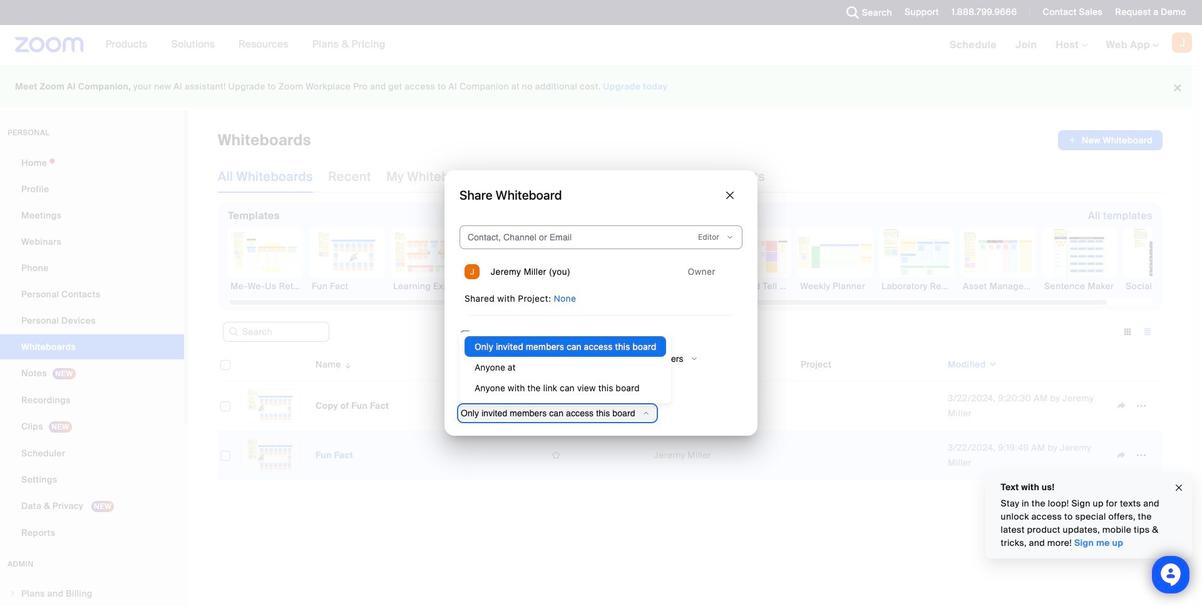Task type: locate. For each thing, give the bounding box(es) containing it.
weekly schedule image
[[636, 228, 710, 277]]

personal menu menu
[[0, 150, 184, 547]]

me-we-us retrospective element
[[228, 280, 303, 293]]

1 cell from the top
[[796, 382, 944, 431]]

application
[[1059, 130, 1163, 150], [218, 348, 1173, 490], [546, 397, 644, 415], [546, 446, 644, 465]]

asset management element
[[961, 280, 1036, 293]]

2 option from the top
[[465, 357, 667, 378]]

digital marketing canvas element
[[472, 280, 548, 293]]

fun fact element
[[310, 280, 385, 293], [316, 450, 354, 461]]

learning experience canvas element
[[391, 280, 466, 293]]

footer
[[0, 65, 1194, 108]]

list box
[[465, 336, 667, 398]]

2 cell from the top
[[796, 431, 944, 481]]

banner
[[0, 25, 1203, 66]]

cell
[[796, 382, 944, 431], [796, 431, 944, 481]]

list item
[[460, 257, 743, 287]]

show and tell with a twist element
[[717, 280, 792, 293]]

social emotional learning element
[[1124, 280, 1199, 293]]

meetings navigation
[[941, 25, 1203, 66]]

Search text field
[[223, 322, 330, 342]]

thumbnail of copy of fun fact image
[[241, 390, 300, 422]]

fun fact, modified at mar 22, 2024 by jeremy miller, link image
[[241, 439, 301, 472]]

3 option from the top
[[465, 378, 667, 398]]

option
[[465, 336, 667, 357], [465, 357, 667, 378], [465, 378, 667, 398]]

thumbnail of fun fact image
[[241, 439, 300, 472]]

arrow down image
[[341, 357, 353, 372]]



Task type: describe. For each thing, give the bounding box(es) containing it.
jeremy miller image
[[465, 264, 480, 279]]

tabs of all whiteboard page tab list
[[218, 160, 766, 193]]

1 vertical spatial fun fact element
[[316, 450, 354, 461]]

cell for copy of fun fact element
[[796, 382, 944, 431]]

laboratory report element
[[880, 280, 955, 293]]

grid mode, not selected image
[[1118, 326, 1138, 338]]

permission image
[[694, 230, 740, 245]]

1 option from the top
[[465, 336, 667, 357]]

sentence maker element
[[1043, 280, 1118, 293]]

uml class diagram element
[[554, 280, 629, 293]]

close image
[[1175, 481, 1185, 495]]

cell for bottom fun fact "element"
[[796, 431, 944, 481]]

0 vertical spatial fun fact element
[[310, 280, 385, 293]]

list mode, selected image
[[1138, 326, 1158, 338]]

weekly planner element
[[798, 280, 873, 293]]

product information navigation
[[96, 25, 395, 65]]

copy of fun fact element
[[316, 400, 389, 412]]



Task type: vqa. For each thing, say whether or not it's contained in the screenshot.
Zoom Logo
no



